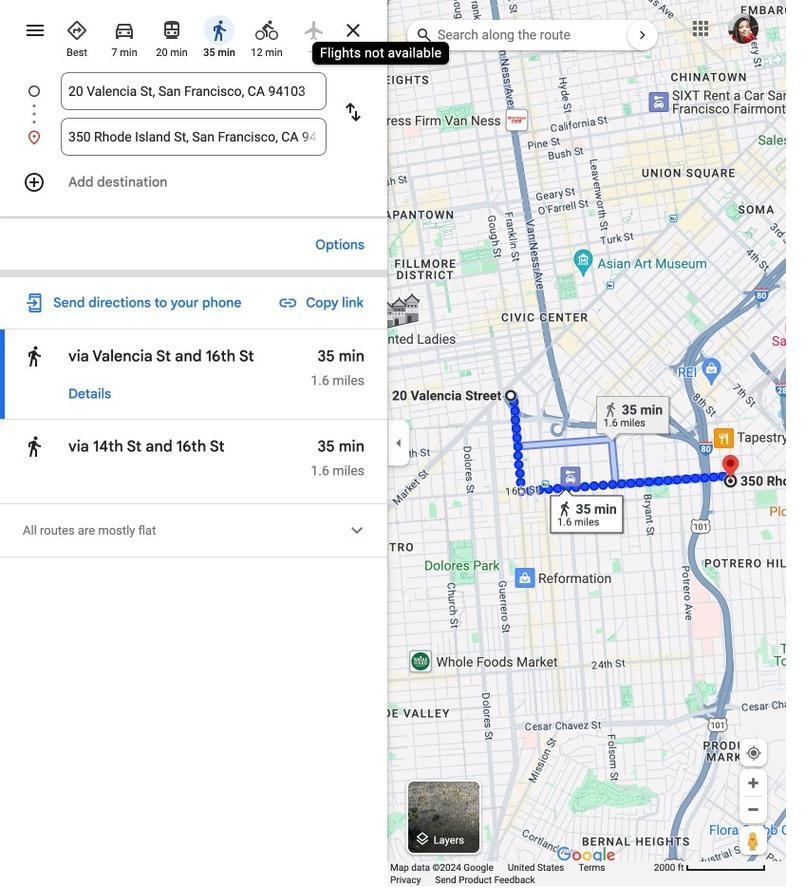 Task type: describe. For each thing, give the bounding box(es) containing it.
none radio best travel modes
[[57, 11, 97, 60]]

walking image
[[23, 345, 46, 368]]

none field destination 350 rhode island st, san francisco, ca 94103
[[68, 118, 319, 156]]

show street view coverage image
[[740, 827, 768, 855]]

none radio cycling
[[247, 11, 287, 60]]

available options for search along this route region
[[393, 12, 787, 58]]

Destination 350 Rhode Island St, San Francisco, CA 94103 field
[[68, 125, 319, 148]]

flights image
[[303, 19, 326, 42]]

0 vertical spatial walking image
[[208, 19, 231, 42]]

google account: holly li  
(holly.li@adept.ai) image
[[729, 13, 759, 44]]

walking image inside directions main content
[[23, 435, 46, 458]]

2 list item from the top
[[0, 118, 388, 156]]

show your location image
[[746, 745, 763, 762]]

zoom out image
[[747, 803, 761, 817]]

none field starting point 20 valencia st, san francisco, ca 94103
[[68, 72, 319, 110]]

best travel modes image
[[66, 19, 88, 42]]

none radio 'driving'
[[105, 11, 144, 60]]

google maps element
[[0, 0, 787, 886]]

zoom in image
[[747, 776, 761, 790]]



Task type: vqa. For each thing, say whether or not it's contained in the screenshot.
Driving 'IMAGE'
yes



Task type: locate. For each thing, give the bounding box(es) containing it.
none radio inside "google maps" element
[[200, 11, 239, 60]]

none radio transit
[[152, 11, 192, 60]]

1 horizontal spatial walking image
[[208, 19, 231, 42]]

none field down starting point 20 valencia st, san francisco, ca 94103 field
[[68, 118, 319, 156]]

list item down transit radio
[[0, 72, 420, 133]]

collapse side panel image
[[389, 433, 409, 454]]

none radio right 'driving' radio
[[152, 11, 192, 60]]

list item
[[0, 72, 420, 133], [0, 118, 388, 156]]

3 none radio from the left
[[152, 11, 192, 60]]

list
[[0, 72, 420, 156]]

walking image
[[208, 19, 231, 42], [23, 435, 46, 458]]

0 vertical spatial none field
[[68, 72, 319, 110]]

none radio right best travel modes radio
[[105, 11, 144, 60]]

walking image down walking image
[[23, 435, 46, 458]]

list item down starting point 20 valencia st, san francisco, ca 94103 field
[[0, 118, 388, 156]]

Starting point 20 Valencia St, San Francisco, CA 94103 field
[[68, 80, 319, 103]]

None radio
[[200, 11, 239, 60]]

directions main content
[[0, 0, 388, 886]]

1 none field from the top
[[68, 72, 319, 110]]

walking image left cycling icon
[[208, 19, 231, 42]]

none radio left 'driving' radio
[[57, 11, 97, 60]]

None field
[[68, 72, 319, 110], [68, 118, 319, 156]]

list inside "google maps" element
[[0, 72, 420, 156]]

0 horizontal spatial walking image
[[23, 435, 46, 458]]

None radio
[[57, 11, 97, 60], [105, 11, 144, 60], [152, 11, 192, 60], [247, 11, 287, 60], [295, 11, 334, 52]]

none radio right cycling icon
[[295, 11, 334, 52]]

none radio left the flights radio
[[247, 11, 287, 60]]

1 none radio from the left
[[57, 11, 97, 60]]

1 vertical spatial none field
[[68, 118, 319, 156]]

5 none radio from the left
[[295, 11, 334, 52]]

none field up destination 350 rhode island st, san francisco, ca 94103 field
[[68, 72, 319, 110]]

cycling image
[[256, 19, 278, 42]]

1 list item from the top
[[0, 72, 420, 133]]

none field inside list item
[[68, 72, 319, 110]]

4 none radio from the left
[[247, 11, 287, 60]]

2 none radio from the left
[[105, 11, 144, 60]]

none radio the flights
[[295, 11, 334, 52]]

2 none field from the top
[[68, 118, 319, 156]]

driving image
[[113, 19, 136, 42]]

transit image
[[161, 19, 183, 42]]

1 vertical spatial walking image
[[23, 435, 46, 458]]



